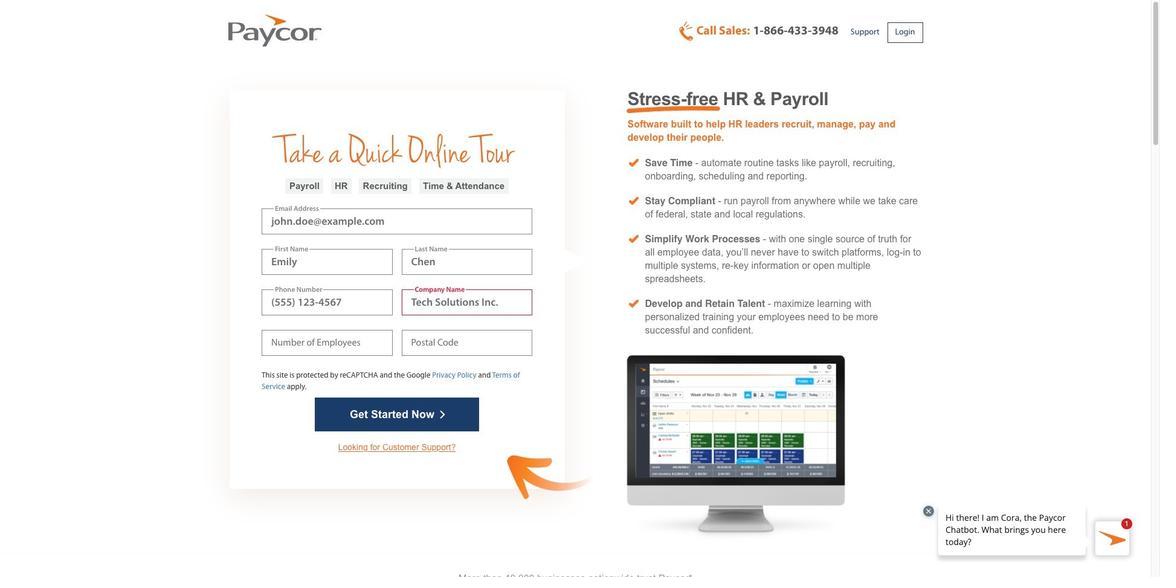 Task type: describe. For each thing, give the bounding box(es) containing it.
Email Address email field
[[262, 209, 532, 235]]

phone icon image
[[677, 20, 696, 42]]

Phone Number text field
[[262, 290, 393, 315]]

First Name text field
[[262, 249, 393, 275]]

paycor image
[[228, 15, 321, 47]]

Postal Code text field
[[402, 330, 532, 356]]



Task type: locate. For each thing, give the bounding box(es) containing it.
Last Name text field
[[402, 249, 532, 275]]

Number of Employees number field
[[262, 330, 393, 356]]

stress-free payroll & hr software for leaders image
[[625, 349, 847, 548]]

Company Name text field
[[402, 290, 532, 315]]



